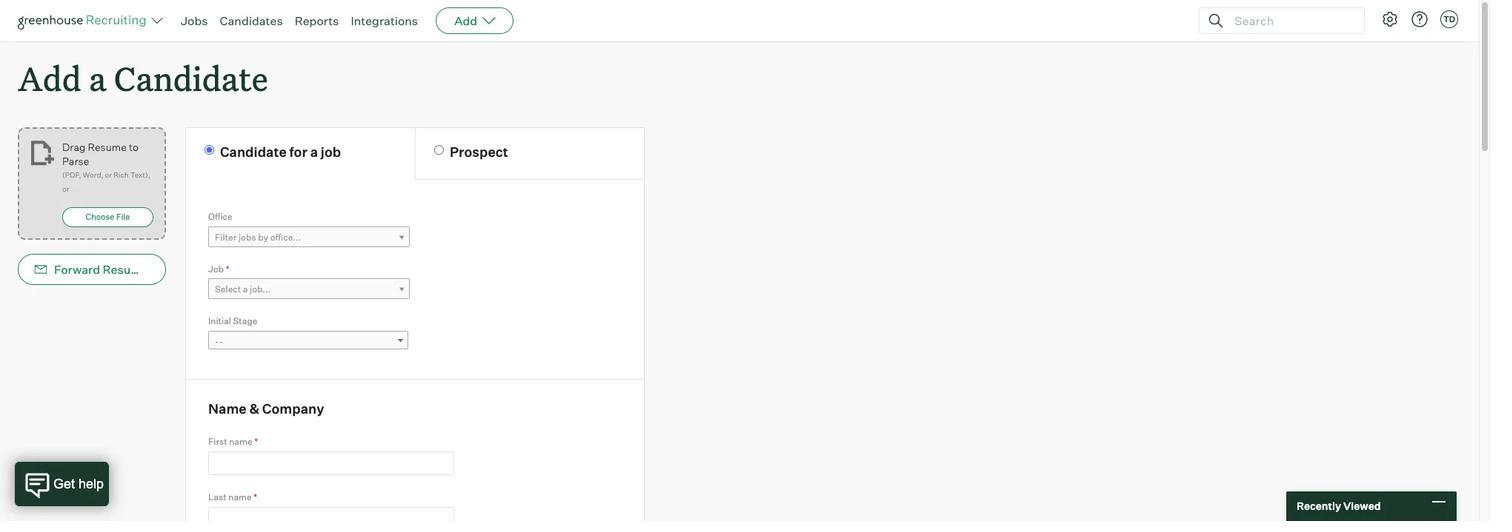 Task type: locate. For each thing, give the bounding box(es) containing it.
add inside popup button
[[454, 13, 478, 28]]

resume for drag
[[88, 141, 127, 154]]

resume inside 'forward resume via email' "button"
[[103, 263, 148, 277]]

1 vertical spatial add
[[18, 56, 81, 100]]

filter jobs by office... link
[[208, 227, 410, 248]]

*
[[226, 264, 230, 275], [254, 437, 258, 448], [254, 492, 257, 503]]

(pdf,
[[62, 171, 81, 180]]

reports link
[[295, 13, 339, 28]]

0 horizontal spatial a
[[89, 56, 106, 100]]

job...
[[250, 284, 271, 295]]

word,
[[83, 171, 103, 180]]

0 vertical spatial resume
[[88, 141, 127, 154]]

* for first name *
[[254, 437, 258, 448]]

-
[[215, 336, 219, 347], [219, 336, 223, 347]]

a right for
[[310, 144, 318, 160]]

name
[[229, 437, 253, 448], [229, 492, 252, 503]]

add
[[454, 13, 478, 28], [18, 56, 81, 100]]

0 vertical spatial a
[[89, 56, 106, 100]]

resume
[[88, 141, 127, 154], [103, 263, 148, 277]]

name & company
[[208, 401, 324, 417]]

&
[[249, 401, 259, 417]]

reports
[[295, 13, 339, 28]]

filter
[[215, 232, 237, 243]]

None text field
[[208, 452, 454, 476], [208, 507, 454, 522], [208, 452, 454, 476], [208, 507, 454, 522]]

a
[[89, 56, 106, 100], [310, 144, 318, 160], [243, 284, 248, 295]]

name right first
[[229, 437, 253, 448]]

candidate down jobs
[[114, 56, 268, 100]]

--
[[215, 336, 223, 347]]

2 vertical spatial *
[[254, 492, 257, 503]]

* down &
[[254, 437, 258, 448]]

a down greenhouse recruiting image
[[89, 56, 106, 100]]

Search text field
[[1231, 10, 1351, 32]]

integrations link
[[351, 13, 418, 28]]

2 horizontal spatial a
[[310, 144, 318, 160]]

drag
[[62, 141, 86, 154]]

resume left via
[[103, 263, 148, 277]]

candidate
[[114, 56, 268, 100], [220, 144, 287, 160]]

job *
[[208, 264, 230, 275]]

name right last
[[229, 492, 252, 503]]

forward
[[54, 263, 100, 277]]

0 vertical spatial name
[[229, 437, 253, 448]]

resume for forward
[[103, 263, 148, 277]]

choose file
[[86, 212, 130, 223]]

integrations
[[351, 13, 418, 28]]

or
[[105, 171, 112, 180], [62, 185, 69, 194]]

0 horizontal spatial or
[[62, 185, 69, 194]]

via
[[151, 263, 167, 277]]

* right last
[[254, 492, 257, 503]]

jobs
[[181, 13, 208, 28]]

0 vertical spatial or
[[105, 171, 112, 180]]

Prospect radio
[[434, 145, 444, 155]]

1 vertical spatial *
[[254, 437, 258, 448]]

first
[[208, 437, 227, 448]]

candidate for a job
[[220, 144, 341, 160]]

0 vertical spatial add
[[454, 13, 478, 28]]

1 - from the left
[[215, 336, 219, 347]]

file
[[116, 212, 130, 223]]

1 vertical spatial a
[[310, 144, 318, 160]]

1 vertical spatial resume
[[103, 263, 148, 277]]

0 horizontal spatial add
[[18, 56, 81, 100]]

1 vertical spatial candidate
[[220, 144, 287, 160]]

add for add a candidate
[[18, 56, 81, 100]]

1 vertical spatial name
[[229, 492, 252, 503]]

resume inside the 'drag resume to parse (pdf, word, or rich text), or'
[[88, 141, 127, 154]]

candidates link
[[220, 13, 283, 28]]

2 - from the left
[[219, 336, 223, 347]]

office
[[208, 211, 233, 223]]

2 vertical spatial a
[[243, 284, 248, 295]]

a for job...
[[243, 284, 248, 295]]

prospect
[[450, 144, 508, 160]]

configure image
[[1382, 10, 1399, 28]]

viewed
[[1344, 501, 1381, 513]]

candidates
[[220, 13, 283, 28]]

name for first
[[229, 437, 253, 448]]

or left rich
[[105, 171, 112, 180]]

a left job...
[[243, 284, 248, 295]]

resume left "to"
[[88, 141, 127, 154]]

candidate right the candidate for a job option on the top of page
[[220, 144, 287, 160]]

1 horizontal spatial add
[[454, 13, 478, 28]]

td button
[[1438, 7, 1462, 31]]

select a job...
[[215, 284, 271, 295]]

job
[[208, 264, 224, 275]]

Candidate for a job radio
[[205, 145, 214, 155]]

* right job
[[226, 264, 230, 275]]

or down (pdf,
[[62, 185, 69, 194]]

1 horizontal spatial a
[[243, 284, 248, 295]]



Task type: describe. For each thing, give the bounding box(es) containing it.
recently viewed
[[1297, 501, 1381, 513]]

name
[[208, 401, 247, 417]]

initial stage
[[208, 316, 258, 327]]

for
[[289, 144, 308, 160]]

by
[[258, 232, 268, 243]]

greenhouse recruiting image
[[18, 12, 151, 30]]

a for candidate
[[89, 56, 106, 100]]

0 vertical spatial candidate
[[114, 56, 268, 100]]

parse
[[62, 155, 89, 168]]

add for add
[[454, 13, 478, 28]]

first name *
[[208, 437, 258, 448]]

1 horizontal spatial or
[[105, 171, 112, 180]]

rich
[[114, 171, 129, 180]]

stage
[[233, 316, 258, 327]]

0 vertical spatial *
[[226, 264, 230, 275]]

name for last
[[229, 492, 252, 503]]

1 vertical spatial or
[[62, 185, 69, 194]]

jobs
[[239, 232, 256, 243]]

company
[[262, 401, 324, 417]]

email
[[169, 263, 200, 277]]

recently
[[1297, 501, 1342, 513]]

jobs link
[[181, 13, 208, 28]]

initial
[[208, 316, 231, 327]]

td
[[1444, 14, 1456, 24]]

last name *
[[208, 492, 257, 503]]

forward resume via email
[[54, 263, 200, 277]]

choose
[[86, 212, 114, 223]]

to
[[129, 141, 139, 154]]

job
[[321, 144, 341, 160]]

forward resume via email button
[[18, 254, 200, 286]]

* for last name *
[[254, 492, 257, 503]]

drag resume to parse (pdf, word, or rich text), or
[[62, 141, 150, 194]]

office...
[[270, 232, 301, 243]]

last
[[208, 492, 227, 503]]

select
[[215, 284, 241, 295]]

add a candidate
[[18, 56, 268, 100]]

-- link
[[208, 331, 408, 353]]

text),
[[130, 171, 150, 180]]

filter jobs by office...
[[215, 232, 301, 243]]

select a job... link
[[208, 279, 410, 300]]

td button
[[1441, 10, 1459, 28]]

add button
[[436, 7, 514, 34]]



Task type: vqa. For each thing, say whether or not it's contained in the screenshot.
Email The Team button
no



